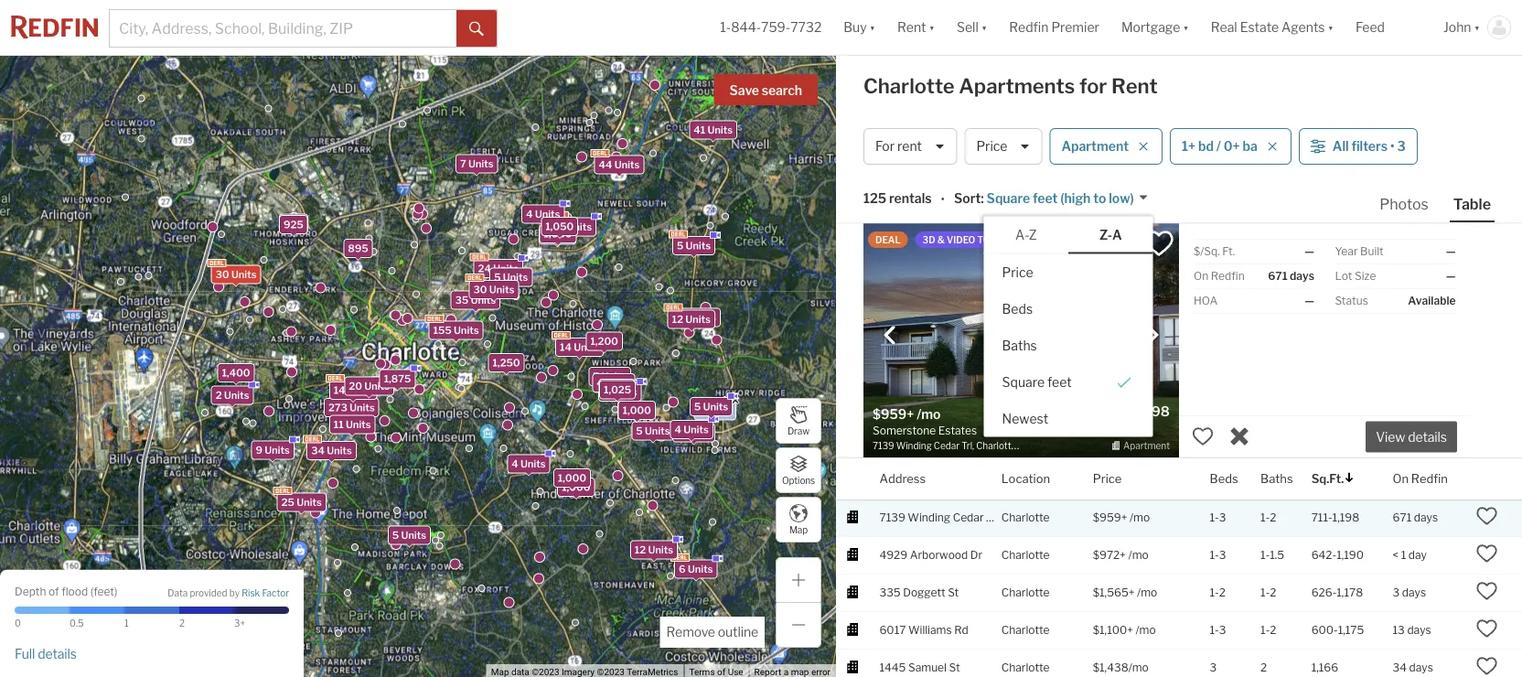 Task type: locate. For each thing, give the bounding box(es) containing it.
▾ right mortgage
[[1184, 20, 1190, 35]]

charlotte down rent ▾ dropdown button
[[864, 74, 955, 98]]

0 vertical spatial rent
[[898, 20, 927, 35]]

5 ▾ from the left
[[1328, 20, 1334, 35]]

feet inside button
[[1048, 374, 1072, 390]]

1,175
[[1339, 624, 1365, 637]]

real
[[1212, 20, 1238, 35]]

z
[[1029, 227, 1038, 242]]

lot size
[[1336, 270, 1377, 283]]

1 vertical spatial 30
[[474, 283, 487, 295]]

4
[[526, 208, 533, 220], [597, 377, 604, 389], [675, 424, 682, 436], [512, 458, 519, 470]]

4 ▾ from the left
[[1184, 20, 1190, 35]]

/mo down '$1,100+ /mo'
[[1129, 661, 1149, 675]]

baths button up square feet
[[984, 327, 1154, 364]]

2 vertical spatial feet
[[93, 585, 114, 599]]

6 ▾ from the left
[[1475, 20, 1481, 35]]

square right :
[[987, 191, 1031, 206]]

beds down the remove x-out image at the bottom
[[1210, 472, 1239, 486]]

0 vertical spatial 30 units
[[216, 268, 257, 280]]

• left the sort
[[941, 192, 945, 207]]

days up 13 days
[[1403, 586, 1427, 600]]

charlotte for 4929 arborwood dr
[[1002, 549, 1050, 562]]

)
[[114, 585, 118, 599]]

0 horizontal spatial 1,198
[[1135, 403, 1171, 419]]

on redfin button
[[1393, 459, 1449, 500]]

844-
[[731, 20, 762, 35]]

0 vertical spatial 1-3
[[1210, 511, 1227, 525]]

1 vertical spatial •
[[941, 192, 945, 207]]

▾ right "john"
[[1475, 20, 1481, 35]]

1 vertical spatial beds
[[1210, 472, 1239, 486]]

/mo for $959+ /mo
[[1130, 511, 1151, 525]]

price
[[977, 139, 1008, 154], [1003, 265, 1034, 280], [1093, 472, 1122, 486]]

redfin down view details
[[1412, 472, 1449, 486]]

1 vertical spatial 1-3
[[1210, 549, 1227, 562]]

6017 williams rd
[[880, 624, 969, 637]]

34 units
[[311, 445, 352, 457]]

▾ for sell ▾
[[982, 20, 988, 35]]

1-2 for 600-1,175
[[1261, 624, 1277, 637]]

2 1-3 from the top
[[1210, 549, 1227, 562]]

1.5
[[1271, 549, 1285, 562]]

rent inside dropdown button
[[898, 20, 927, 35]]

2 vertical spatial price button
[[1093, 459, 1122, 500]]

rent
[[898, 20, 927, 35], [1112, 74, 1158, 98]]

beds button up square feet button on the bottom of the page
[[984, 291, 1154, 327]]

0 horizontal spatial 30 units
[[216, 268, 257, 280]]

charlotte right 'dr'
[[1002, 549, 1050, 562]]

14 units
[[560, 341, 599, 353], [334, 384, 373, 396]]

feet left (high
[[1033, 191, 1058, 206]]

favorite this home image for 34 days
[[1477, 655, 1499, 677]]

2 ▾ from the left
[[929, 20, 935, 35]]

34 inside map region
[[311, 445, 325, 457]]

7
[[460, 158, 466, 170], [593, 371, 600, 383], [699, 405, 705, 417]]

0 horizontal spatial beds
[[1003, 301, 1033, 317]]

0 vertical spatial beds
[[1003, 301, 1033, 317]]

3 1-3 from the top
[[1210, 624, 1227, 637]]

/mo right $972+
[[1129, 549, 1149, 562]]

filters
[[1352, 139, 1388, 154]]

days for 1,175
[[1408, 624, 1432, 637]]

1 horizontal spatial 711-
[[1312, 511, 1333, 525]]

0 vertical spatial details
[[1409, 430, 1448, 445]]

• inside button
[[1391, 139, 1395, 154]]

0 vertical spatial 671
[[1269, 270, 1288, 283]]

days for 1,198
[[1415, 511, 1439, 525]]

0 vertical spatial ft.
[[1223, 245, 1236, 258]]

1 horizontal spatial on redfin
[[1393, 472, 1449, 486]]

1 horizontal spatial 34
[[1393, 661, 1408, 675]]

6017
[[880, 624, 906, 637]]

beds down the tour
[[1003, 301, 1033, 317]]

st right samuel
[[950, 661, 961, 675]]

1 vertical spatial square
[[1003, 374, 1045, 390]]

details right view
[[1409, 430, 1448, 445]]

for rent button
[[864, 128, 958, 165]]

all filters • 3 button
[[1299, 128, 1418, 165]]

1 vertical spatial ft.
[[1142, 421, 1153, 434]]

0 vertical spatial •
[[1391, 139, 1395, 154]]

1-2 for 711-1,198
[[1261, 511, 1277, 525]]

34 right 9 units at the bottom left of the page
[[311, 445, 325, 457]]

0 horizontal spatial baths
[[1003, 338, 1038, 353]]

1,198 up sq.
[[1135, 403, 1171, 419]]

0 vertical spatial 34
[[311, 445, 325, 457]]

rent right for
[[1112, 74, 1158, 98]]

1 vertical spatial on
[[1393, 472, 1409, 486]]

map
[[790, 525, 808, 536]]

155
[[433, 324, 452, 336]]

9 units
[[256, 444, 290, 456]]

▾ for buy ▾
[[870, 20, 876, 35]]

baths up square feet
[[1003, 338, 1038, 353]]

0 vertical spatial square
[[987, 191, 1031, 206]]

671 up <
[[1393, 511, 1412, 525]]

charlotte apartments for rent
[[864, 74, 1158, 98]]

671 left lot
[[1269, 270, 1288, 283]]

address button
[[880, 459, 926, 500]]

1 horizontal spatial redfin
[[1212, 270, 1245, 283]]

square feet button
[[984, 364, 1154, 401]]

draw
[[788, 426, 810, 437]]

price button up $959+
[[1093, 459, 1122, 500]]

on up hoa at the top right of the page
[[1194, 270, 1209, 283]]

1 vertical spatial 1
[[124, 618, 129, 629]]

options
[[782, 475, 816, 486]]

0 horizontal spatial •
[[941, 192, 945, 207]]

▾ right buy
[[870, 20, 876, 35]]

$972+
[[1093, 549, 1127, 562]]

— down table button
[[1447, 245, 1457, 258]]

baths left sq.ft.
[[1261, 472, 1294, 486]]

1,198 up 1,190
[[1333, 511, 1360, 525]]

1 vertical spatial 7 units
[[593, 371, 627, 383]]

34 for 34 units
[[311, 445, 325, 457]]

41 units
[[694, 124, 733, 136]]

square up newest
[[1003, 374, 1045, 390]]

5 units
[[677, 240, 711, 252], [494, 271, 528, 283], [682, 312, 717, 324], [695, 401, 729, 413], [636, 425, 670, 437], [677, 427, 711, 439], [392, 530, 427, 541]]

1 horizontal spatial 7
[[593, 371, 600, 383]]

remove
[[667, 625, 716, 640]]

671
[[1269, 270, 1288, 283], [1393, 511, 1412, 525]]

1 horizontal spatial 671 days
[[1393, 511, 1439, 525]]

dialog containing a-z
[[984, 217, 1154, 437]]

price up :
[[977, 139, 1008, 154]]

view
[[1377, 430, 1406, 445]]

remove outline
[[667, 625, 759, 640]]

1 1-3 from the top
[[1210, 511, 1227, 525]]

0 vertical spatial 1,198
[[1135, 403, 1171, 419]]

0 vertical spatial 12 units
[[672, 313, 711, 325]]

price for price button to the middle
[[1003, 265, 1034, 280]]

ft. right sq.
[[1142, 421, 1153, 434]]

beds inside button
[[1003, 301, 1033, 317]]

1,198 inside 711-1,198 sq. ft.
[[1135, 403, 1171, 419]]

1 ▾ from the left
[[870, 20, 876, 35]]

1 vertical spatial 12 units
[[635, 544, 674, 556]]

1 vertical spatial 34
[[1393, 661, 1408, 675]]

3
[[1398, 139, 1406, 154], [558, 221, 565, 233], [1056, 403, 1065, 419], [1220, 511, 1227, 525], [1220, 549, 1227, 562], [1393, 586, 1400, 600], [1220, 624, 1227, 637], [1210, 661, 1217, 675]]

0 horizontal spatial 14
[[334, 384, 346, 396]]

feet right the flood
[[93, 585, 114, 599]]

1,875
[[384, 373, 411, 385]]

st right the doggett
[[948, 586, 959, 600]]

1 vertical spatial 12
[[635, 544, 646, 556]]

bd
[[1199, 139, 1214, 154]]

1 right '0.5' on the bottom of page
[[124, 618, 129, 629]]

baths button
[[984, 327, 1154, 364], [1261, 459, 1294, 500]]

0 vertical spatial 14
[[560, 341, 572, 353]]

— for ft.
[[1305, 245, 1315, 258]]

/mo right $959+
[[1130, 511, 1151, 525]]

0 vertical spatial 1
[[1402, 549, 1407, 562]]

— left year
[[1305, 245, 1315, 258]]

0 vertical spatial 30
[[216, 268, 229, 280]]

0 horizontal spatial 7
[[460, 158, 466, 170]]

favorite button image
[[1144, 228, 1175, 259]]

1,400
[[222, 367, 250, 379]]

1
[[1402, 549, 1407, 562], [124, 618, 129, 629]]

0 horizontal spatial 711-
[[1108, 403, 1135, 419]]

0 horizontal spatial on redfin
[[1194, 270, 1245, 283]]

price down a-
[[1003, 265, 1034, 280]]

0 horizontal spatial redfin
[[1010, 20, 1049, 35]]

feet
[[1033, 191, 1058, 206], [1048, 374, 1072, 390], [93, 585, 114, 599]]

• inside 125 rentals •
[[941, 192, 945, 207]]

1,190
[[1337, 549, 1365, 562]]

0 vertical spatial 7
[[460, 158, 466, 170]]

▾ right sell
[[982, 20, 988, 35]]

days up day
[[1415, 511, 1439, 525]]

favorite this home image
[[1193, 425, 1215, 447], [1477, 505, 1499, 527], [1477, 543, 1499, 565], [1477, 580, 1499, 602], [1477, 618, 1499, 640], [1477, 655, 1499, 677]]

save
[[730, 83, 760, 98]]

0 horizontal spatial 671
[[1269, 270, 1288, 283]]

1 horizontal spatial 1,198
[[1333, 511, 1360, 525]]

20 units
[[349, 380, 390, 392]]

0 vertical spatial 671 days
[[1269, 270, 1315, 283]]

1 horizontal spatial details
[[1409, 430, 1448, 445]]

711- up 642-
[[1312, 511, 1333, 525]]

0 vertical spatial baths button
[[984, 327, 1154, 364]]

671 days left lot
[[1269, 270, 1315, 283]]

0 horizontal spatial 1
[[124, 618, 129, 629]]

0 vertical spatial 711-
[[1108, 403, 1135, 419]]

1,166
[[1312, 661, 1339, 675]]

1-2
[[1261, 511, 1277, 525], [1210, 586, 1226, 600], [1261, 586, 1277, 600], [1261, 624, 1277, 637]]

rent right buy ▾ in the right of the page
[[898, 20, 927, 35]]

on redfin down view details
[[1393, 472, 1449, 486]]

1,198 for 711-1,198
[[1333, 511, 1360, 525]]

▾ left sell
[[929, 20, 935, 35]]

favorite this home image for 671 days
[[1477, 505, 1499, 527]]

price button up :
[[965, 128, 1043, 165]]

1 vertical spatial beds button
[[1210, 459, 1239, 500]]

2 vertical spatial 7 units
[[699, 405, 732, 417]]

0 horizontal spatial rent
[[898, 20, 927, 35]]

units
[[708, 124, 733, 136], [469, 158, 494, 170], [615, 159, 640, 171], [535, 208, 560, 220], [567, 221, 592, 233], [686, 240, 711, 252], [493, 263, 519, 275], [231, 268, 257, 280], [503, 271, 528, 283], [489, 283, 515, 295], [471, 294, 496, 306], [691, 312, 717, 324], [686, 313, 711, 325], [454, 324, 479, 336], [574, 341, 599, 353], [602, 371, 627, 383], [606, 377, 631, 389], [365, 380, 390, 392], [348, 384, 373, 396], [612, 386, 637, 398], [224, 389, 249, 401], [703, 401, 729, 413], [350, 402, 375, 414], [707, 405, 732, 417], [346, 419, 371, 431], [684, 424, 709, 436], [645, 425, 670, 437], [686, 427, 711, 439], [265, 444, 290, 456], [327, 445, 352, 457], [521, 458, 546, 470], [297, 496, 322, 508], [401, 530, 427, 541], [648, 544, 674, 556], [688, 564, 713, 575]]

0 horizontal spatial 12
[[635, 544, 646, 556]]

favorite this home image for < 1 day
[[1477, 543, 1499, 565]]

642-
[[1312, 549, 1337, 562]]

▾ for mortgage ▾
[[1184, 20, 1190, 35]]

34 down the "13" on the bottom of the page
[[1393, 661, 1408, 675]]

0 vertical spatial on
[[1194, 270, 1209, 283]]

2 inside map region
[[216, 389, 222, 401]]

feet inside button
[[1033, 191, 1058, 206]]

details right full
[[38, 646, 77, 661]]

price up $959+
[[1093, 472, 1122, 486]]

14 left 1,200
[[560, 341, 572, 353]]

125 rentals •
[[864, 191, 945, 207]]

beds button down the remove x-out image at the bottom
[[1210, 459, 1239, 500]]

— up available
[[1447, 270, 1457, 283]]

711- for 711-1,198 sq. ft.
[[1108, 403, 1135, 419]]

4929 arborwood dr
[[880, 549, 983, 562]]

redfin left premier
[[1010, 20, 1049, 35]]

full details
[[15, 646, 77, 661]]

0 horizontal spatial ft.
[[1142, 421, 1153, 434]]

search
[[762, 83, 803, 98]]

2 horizontal spatial redfin
[[1412, 472, 1449, 486]]

2 vertical spatial price
[[1093, 472, 1122, 486]]

0 vertical spatial on redfin
[[1194, 270, 1245, 283]]

30 units
[[216, 268, 257, 280], [474, 283, 515, 295]]

charlotte for 1445 samuel st
[[1002, 661, 1050, 675]]

1 vertical spatial on redfin
[[1393, 472, 1449, 486]]

335
[[880, 586, 901, 600]]

1-3 for $959+ /mo
[[1210, 511, 1227, 525]]

0 vertical spatial 7 units
[[460, 158, 494, 170]]

sq.
[[1125, 421, 1140, 434]]

44
[[599, 159, 613, 171]]

real estate agents ▾ button
[[1201, 0, 1345, 55]]

square inside button
[[987, 191, 1031, 206]]

all filters • 3
[[1333, 139, 1406, 154]]

heading
[[873, 405, 1022, 453]]

711- for 711-1,198
[[1312, 511, 1333, 525]]

available
[[1409, 294, 1457, 308]]

year built
[[1336, 245, 1385, 258]]

1 vertical spatial 14 units
[[334, 384, 373, 396]]

20
[[349, 380, 362, 392]]

dialog
[[984, 217, 1154, 437]]

• for rentals
[[941, 192, 945, 207]]

1 horizontal spatial on
[[1393, 472, 1409, 486]]

1 vertical spatial 671
[[1393, 511, 1412, 525]]

on redfin down $/sq. ft.
[[1194, 270, 1245, 283]]

3 ▾ from the left
[[982, 20, 988, 35]]

0 horizontal spatial beds button
[[984, 291, 1154, 327]]

1 horizontal spatial •
[[1391, 139, 1395, 154]]

square feet
[[1003, 374, 1072, 390]]

charlotte left the $1,565+
[[1002, 586, 1050, 600]]

2 925 from the top
[[284, 219, 304, 231]]

0 vertical spatial price
[[977, 139, 1008, 154]]

1 925 from the top
[[284, 217, 304, 229]]

/mo right $1,100+
[[1136, 624, 1157, 637]]

0 vertical spatial price button
[[965, 128, 1043, 165]]

1 horizontal spatial baths button
[[1261, 459, 1294, 500]]

▾
[[870, 20, 876, 35], [929, 20, 935, 35], [982, 20, 988, 35], [1184, 20, 1190, 35], [1328, 20, 1334, 35], [1475, 20, 1481, 35]]

1 vertical spatial details
[[38, 646, 77, 661]]

on down view
[[1393, 472, 1409, 486]]

34 for 34 days
[[1393, 661, 1408, 675]]

details
[[1409, 430, 1448, 445], [38, 646, 77, 661]]

3 inside all filters • 3 button
[[1398, 139, 1406, 154]]

711- inside 711-1,198 sq. ft.
[[1108, 403, 1135, 419]]

2 vertical spatial 7
[[699, 405, 705, 417]]

1 vertical spatial rent
[[1112, 74, 1158, 98]]

1 horizontal spatial 1
[[1402, 549, 1407, 562]]

charlotte right rd
[[1002, 624, 1050, 637]]

for
[[876, 139, 895, 154]]

1 vertical spatial 711-
[[1312, 511, 1333, 525]]

/mo for $1,100+ /mo
[[1136, 624, 1157, 637]]

1 1,080 from the top
[[544, 228, 572, 240]]

square inside button
[[1003, 374, 1045, 390]]

lot
[[1336, 270, 1353, 283]]

a-z button
[[984, 217, 1069, 253]]

14 left 20
[[334, 384, 346, 396]]

1 right <
[[1402, 549, 1407, 562]]

feet up 1-3 bed
[[1048, 374, 1072, 390]]

1 vertical spatial feet
[[1048, 374, 1072, 390]]

0 horizontal spatial details
[[38, 646, 77, 661]]

ft. right the $/sq.
[[1223, 245, 1236, 258]]

City, Address, School, Building, ZIP search field
[[110, 10, 457, 47]]

2 vertical spatial redfin
[[1412, 472, 1449, 486]]

2 1,080 from the top
[[544, 229, 572, 241]]

1 vertical spatial 1,198
[[1333, 511, 1360, 525]]

0 horizontal spatial 34
[[311, 445, 325, 457]]

photo of 7139 winding cedar trl, charlotte, nc 28212 image
[[864, 223, 1180, 458]]

price for price button to the top
[[977, 139, 1008, 154]]

cedar
[[953, 511, 984, 525]]

▾ right agents
[[1328, 20, 1334, 35]]

days right the "13" on the bottom of the page
[[1408, 624, 1432, 637]]

charlotte left $1,438
[[1002, 661, 1050, 675]]

newest
[[1003, 411, 1049, 427]]

626-1,178
[[1312, 586, 1364, 600]]

671 days up day
[[1393, 511, 1439, 525]]

711- up sq.
[[1108, 403, 1135, 419]]

baths button left sq.ft.
[[1261, 459, 1294, 500]]

redfin down $/sq. ft.
[[1212, 270, 1245, 283]]

3 inside map region
[[558, 221, 565, 233]]

depth
[[15, 585, 46, 599]]

/mo right the $1,565+
[[1138, 586, 1158, 600]]

• right filters
[[1391, 139, 1395, 154]]

13
[[1393, 624, 1406, 637]]

table
[[1454, 195, 1492, 213]]

1 horizontal spatial 30
[[474, 283, 487, 295]]

arborwood
[[910, 549, 968, 562]]

2 horizontal spatial 7
[[699, 405, 705, 417]]

price button down z
[[984, 254, 1154, 291]]

2 horizontal spatial 7 units
[[699, 405, 732, 417]]



Task type: describe. For each thing, give the bounding box(es) containing it.
3 days
[[1393, 586, 1427, 600]]

st for 1445 samuel st
[[950, 661, 961, 675]]

risk factor link
[[242, 587, 289, 599]]

6
[[679, 564, 686, 575]]

rd
[[955, 624, 969, 637]]

1 horizontal spatial 671
[[1393, 511, 1412, 525]]

(
[[90, 585, 93, 599]]

1 horizontal spatial 7 units
[[593, 371, 627, 383]]

$1,100+ /mo
[[1093, 624, 1157, 637]]

35 units
[[455, 294, 496, 306]]

0 horizontal spatial baths button
[[984, 327, 1154, 364]]

photos button
[[1377, 194, 1450, 221]]

0 vertical spatial beds button
[[984, 291, 1154, 327]]

7139 winding cedar trl charlotte
[[880, 511, 1050, 525]]

square for square feet
[[1003, 374, 1045, 390]]

feet for square feet
[[1048, 374, 1072, 390]]

square feet (high to low) button
[[984, 190, 1149, 207]]

1+ bd / 0+ ba button
[[1171, 128, 1292, 165]]

1- inside 1-3 bed
[[1044, 403, 1056, 419]]

1 vertical spatial 30 units
[[474, 283, 515, 295]]

sell
[[957, 20, 979, 35]]

z-a button
[[1069, 217, 1154, 254]]

mortgage
[[1122, 20, 1181, 35]]

z-
[[1100, 227, 1113, 242]]

days for 1,178
[[1403, 586, 1427, 600]]

save search button
[[714, 74, 818, 105]]

redfin inside button
[[1010, 20, 1049, 35]]

real estate agents ▾ link
[[1212, 0, 1334, 55]]

options button
[[776, 448, 822, 493]]

1 horizontal spatial 14 units
[[560, 341, 599, 353]]

size
[[1356, 270, 1377, 283]]

all
[[1333, 139, 1350, 154]]

1 vertical spatial 671 days
[[1393, 511, 1439, 525]]

3 inside 1-3 bed
[[1056, 403, 1065, 419]]

days left lot
[[1291, 270, 1315, 283]]

to
[[1094, 191, 1107, 206]]

1,178
[[1337, 586, 1364, 600]]

redfin inside button
[[1412, 472, 1449, 486]]

$1,100+
[[1093, 624, 1134, 637]]

1,250
[[493, 357, 520, 369]]

1-3 for $1,100+ /mo
[[1210, 624, 1227, 637]]

11
[[334, 419, 344, 431]]

draw button
[[776, 398, 822, 444]]

apartment
[[1062, 139, 1129, 154]]

estate
[[1241, 20, 1280, 35]]

bath
[[1075, 421, 1098, 434]]

0 horizontal spatial on
[[1194, 270, 1209, 283]]

charlotte for 6017 williams rd
[[1002, 624, 1050, 637]]

newest button
[[984, 401, 1154, 437]]

24 units
[[478, 263, 519, 275]]

trl
[[987, 511, 1000, 525]]

view details link
[[1366, 419, 1458, 452]]

baths inside 'button'
[[1003, 338, 1038, 353]]

full
[[15, 646, 35, 661]]

save search
[[730, 83, 803, 98]]

1 horizontal spatial 12
[[672, 313, 684, 325]]

1 vertical spatial baths button
[[1261, 459, 1294, 500]]

9
[[256, 444, 263, 456]]

— left status on the right top of the page
[[1305, 294, 1315, 308]]

sort
[[955, 191, 981, 206]]

< 1 day
[[1393, 549, 1428, 562]]

— for built
[[1447, 245, 1457, 258]]

remove outline button
[[660, 617, 765, 648]]

depth of flood ( feet )
[[15, 585, 118, 599]]

/mo for $972+ /mo
[[1129, 549, 1149, 562]]

600-1,175
[[1312, 624, 1365, 637]]

/mo for $1,565+ /mo
[[1138, 586, 1158, 600]]

3 units
[[558, 221, 592, 233]]

1,200
[[591, 335, 619, 347]]

3d & video tour
[[923, 234, 1004, 245]]

1,198 for 711-1,198 sq. ft.
[[1135, 403, 1171, 419]]

/mo for $1,438 /mo
[[1129, 661, 1149, 675]]

ft. inside 711-1,198 sq. ft.
[[1142, 421, 1153, 434]]

$1,565+ /mo
[[1093, 586, 1158, 600]]

▾ for rent ▾
[[929, 20, 935, 35]]

1-1.5
[[1261, 549, 1285, 562]]

1 horizontal spatial rent
[[1112, 74, 1158, 98]]

0 horizontal spatial 14 units
[[334, 384, 373, 396]]

13 days
[[1393, 624, 1432, 637]]

1-2 for 626-1,178
[[1261, 586, 1277, 600]]

711-1,198
[[1312, 511, 1360, 525]]

125
[[864, 191, 887, 206]]

273 units
[[329, 402, 375, 414]]

rent
[[898, 139, 923, 154]]

600-
[[1312, 624, 1339, 637]]

1 horizontal spatial baths
[[1261, 472, 1294, 486]]

day
[[1409, 549, 1428, 562]]

details for view details
[[1409, 430, 1448, 445]]

$/sq.
[[1194, 245, 1221, 258]]

1+
[[1182, 139, 1196, 154]]

1 horizontal spatial beds button
[[1210, 459, 1239, 500]]

1 vertical spatial price button
[[984, 254, 1154, 291]]

34 days
[[1393, 661, 1434, 675]]

sq.ft.
[[1312, 472, 1345, 486]]

google image
[[5, 653, 65, 677]]

remove 1+ bd / 0+ ba image
[[1267, 141, 1278, 152]]

• for filters
[[1391, 139, 1395, 154]]

john
[[1444, 20, 1472, 35]]

1-3 for $972+ /mo
[[1210, 549, 1227, 562]]

8 units
[[603, 386, 637, 398]]

full details button
[[15, 646, 77, 662]]

remove apartment image
[[1139, 141, 1150, 152]]

on inside button
[[1393, 472, 1409, 486]]

risk
[[242, 587, 260, 598]]

7139
[[880, 511, 906, 525]]

year
[[1336, 245, 1359, 258]]

7732
[[791, 20, 822, 35]]

photos
[[1380, 195, 1429, 213]]

feed
[[1356, 20, 1386, 35]]

winding
[[908, 511, 951, 525]]

square for square feet (high to low)
[[987, 191, 1031, 206]]

favorite this home image for 13 days
[[1477, 618, 1499, 640]]

▾ for john ▾
[[1475, 20, 1481, 35]]

video
[[947, 234, 976, 245]]

24
[[478, 263, 491, 275]]

mortgage ▾
[[1122, 20, 1190, 35]]

submit search image
[[470, 22, 484, 36]]

0+
[[1224, 139, 1241, 154]]

sell ▾ button
[[946, 0, 999, 55]]

1-844-759-7732 link
[[721, 20, 822, 35]]

previous button image
[[881, 326, 900, 345]]

details for full details
[[38, 646, 77, 661]]

2 units
[[216, 389, 249, 401]]

remove x-out image
[[1229, 425, 1251, 447]]

map region
[[0, 0, 837, 677]]

$959+ /mo
[[1093, 511, 1151, 525]]

days down 13 days
[[1410, 661, 1434, 675]]

1 vertical spatial 7
[[593, 371, 600, 383]]

— for size
[[1447, 270, 1457, 283]]

next button image
[[1144, 326, 1162, 345]]

apartment button
[[1050, 128, 1163, 165]]

redfin premier button
[[999, 0, 1111, 55]]

1 horizontal spatial 14
[[560, 341, 572, 353]]

626-
[[1312, 586, 1337, 600]]

charlotte for 335 doggett st
[[1002, 586, 1050, 600]]

feet for square feet (high to low)
[[1033, 191, 1058, 206]]

0 horizontal spatial 7 units
[[460, 158, 494, 170]]

1 horizontal spatial beds
[[1210, 472, 1239, 486]]

$959+
[[1093, 511, 1128, 525]]

favorite this home image for 3 days
[[1477, 580, 1499, 602]]

of
[[48, 585, 59, 599]]

charlotte right the trl
[[1002, 511, 1050, 525]]

st for 335 doggett st
[[948, 586, 959, 600]]

1 vertical spatial redfin
[[1212, 270, 1245, 283]]

favorite button checkbox
[[1144, 228, 1175, 259]]

3d
[[923, 234, 936, 245]]

$1,565+
[[1093, 586, 1135, 600]]



Task type: vqa. For each thing, say whether or not it's contained in the screenshot.
BEDS
yes



